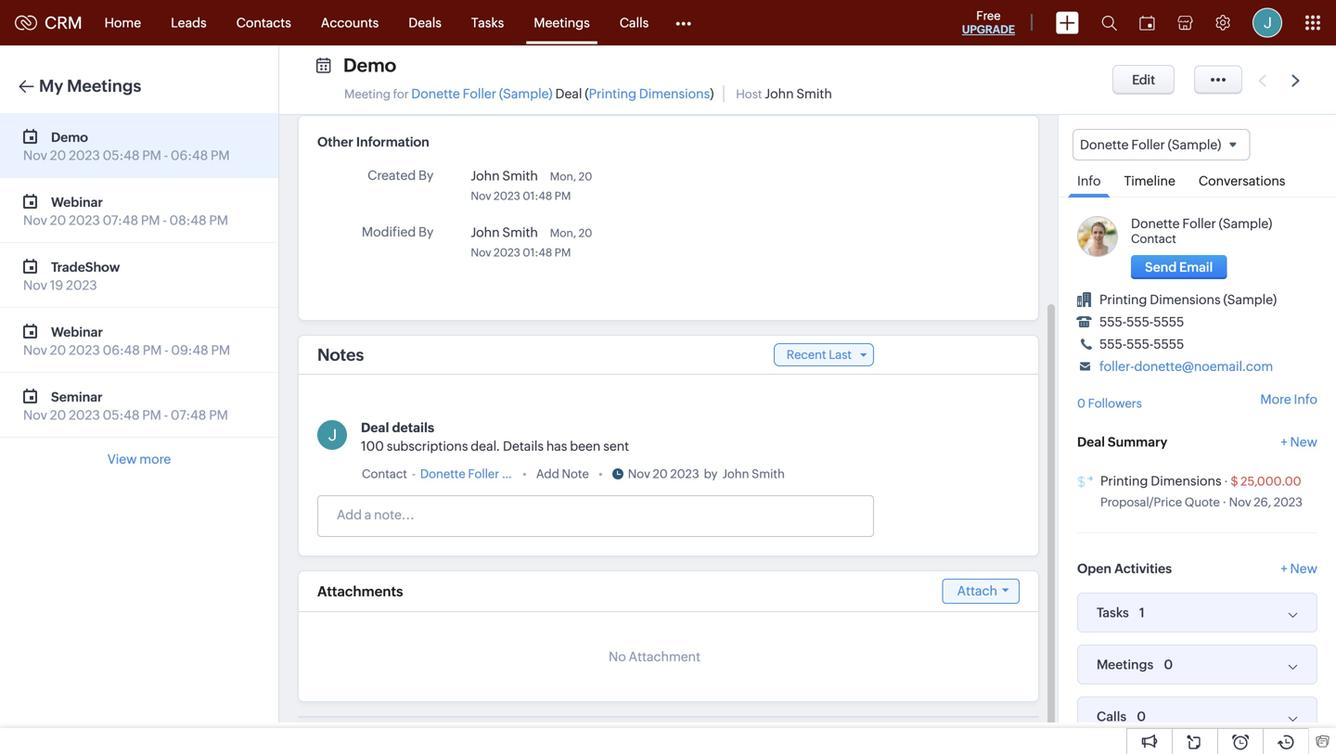 Task type: describe. For each thing, give the bounding box(es) containing it.
dimensions for printing dimensions · $ 25,000.00 proposal/price quote · nov 26, 2023
[[1151, 474, 1222, 489]]

home
[[105, 15, 141, 30]]

demo for demo
[[343, 55, 396, 76]]

1 5555 from the top
[[1154, 315, 1185, 330]]

logo image
[[15, 15, 37, 30]]

demo for demo nov 20 2023 05:48 pm - 06:48 pm
[[51, 130, 88, 145]]

by for created by
[[419, 168, 434, 183]]

Donette Foller (Sample) field
[[1073, 129, 1251, 161]]

0 vertical spatial 0
[[1078, 397, 1086, 411]]

100
[[361, 439, 384, 454]]

crm link
[[15, 13, 82, 32]]

0 horizontal spatial info
[[1078, 174, 1101, 189]]

no
[[609, 650, 626, 665]]

tradeshow nov 19 2023
[[23, 260, 120, 293]]

20 inside webinar nov 20 2023 06:48 pm - 09:48 pm
[[50, 343, 66, 358]]

foller-
[[1100, 359, 1135, 374]]

modified by
[[362, 225, 434, 240]]

my meetings
[[39, 77, 141, 96]]

19
[[50, 278, 63, 293]]

nov inside webinar nov 20 2023 06:48 pm - 09:48 pm
[[23, 343, 47, 358]]

more
[[1261, 392, 1292, 407]]

deal.
[[471, 439, 500, 454]]

leads link
[[156, 0, 222, 45]]

printing dimensions (sample)
[[1100, 293, 1278, 307]]

crm
[[45, 13, 82, 32]]

nov inside the seminar nov 20 2023 05:48 pm - 07:48 pm
[[23, 408, 47, 423]]

more info
[[1261, 392, 1318, 407]]

2 5555 from the top
[[1154, 337, 1185, 352]]

tasks link
[[457, 0, 519, 45]]

08:48
[[169, 213, 207, 228]]

contacts link
[[222, 0, 306, 45]]

timeline
[[1125, 174, 1176, 189]]

open activities
[[1078, 562, 1173, 577]]

by
[[704, 467, 718, 481]]

printing for printing dimensions · $ 25,000.00 proposal/price quote · nov 26, 2023
[[1101, 474, 1149, 489]]

more
[[140, 452, 171, 467]]

add
[[536, 467, 560, 481]]

nov inside tradeshow nov 19 2023
[[23, 278, 47, 293]]

tradeshow
[[51, 260, 120, 275]]

1 horizontal spatial deal
[[556, 86, 582, 101]]

deals
[[409, 15, 442, 30]]

mon, 20 nov 2023 01:48 pm for modified by
[[471, 227, 593, 259]]

20 inside demo nov 20 2023 05:48 pm - 06:48 pm
[[50, 148, 66, 163]]

deals link
[[394, 0, 457, 45]]

25,000.00
[[1241, 475, 1302, 489]]

john right modified by at the top
[[471, 225, 500, 240]]

seminar nov 20 2023 05:48 pm - 07:48 pm
[[23, 390, 228, 423]]

2023 inside demo nov 20 2023 05:48 pm - 06:48 pm
[[69, 148, 100, 163]]

john right host
[[765, 86, 794, 101]]

details
[[503, 439, 544, 454]]

webinar for 07:48
[[51, 195, 103, 210]]

(
[[585, 86, 589, 101]]

tasks inside "link"
[[472, 15, 504, 30]]

meeting for donette foller (sample) deal ( printing dimensions )
[[344, 86, 714, 101]]

06:48 inside webinar nov 20 2023 06:48 pm - 09:48 pm
[[103, 343, 140, 358]]

my
[[39, 77, 63, 96]]

demo nov 20 2023 05:48 pm - 06:48 pm
[[23, 130, 230, 163]]

attachment
[[629, 650, 701, 665]]

)
[[710, 86, 714, 101]]

details
[[392, 421, 435, 435]]

donette foller (sample) contact
[[1132, 216, 1273, 246]]

donette right for
[[411, 86, 460, 101]]

attach
[[958, 584, 998, 599]]

2 new from the top
[[1291, 562, 1318, 577]]

mon, for created by
[[550, 170, 577, 183]]

other
[[318, 135, 353, 149]]

(sample) down details at left
[[502, 467, 552, 481]]

more info link
[[1261, 392, 1318, 407]]

• add note •
[[523, 467, 603, 481]]

created by
[[368, 168, 434, 183]]

donette inside donette foller (sample) contact
[[1132, 216, 1180, 231]]

donette@noemail.com
[[1135, 359, 1274, 374]]

attach link
[[943, 579, 1020, 604]]

01:48 for modified by
[[523, 246, 553, 259]]

Add a note... field
[[318, 506, 873, 525]]

leads
[[171, 15, 207, 30]]

0 vertical spatial ·
[[1225, 475, 1229, 489]]

upgrade
[[963, 23, 1016, 36]]

attachments
[[318, 584, 403, 600]]

webinar for 06:48
[[51, 325, 103, 340]]

foller down deal.
[[468, 467, 500, 481]]

host
[[736, 87, 763, 101]]

- for 07:48
[[164, 408, 168, 423]]

home link
[[90, 0, 156, 45]]

modified
[[362, 225, 416, 240]]

other information
[[318, 135, 430, 149]]

john smith for created by
[[471, 168, 538, 183]]

new inside + new link
[[1291, 435, 1318, 450]]

summary
[[1108, 435, 1168, 450]]

calls link
[[605, 0, 664, 45]]

free upgrade
[[963, 9, 1016, 36]]

Other Modules field
[[664, 8, 704, 38]]

create menu element
[[1045, 0, 1091, 45]]

2 + new from the top
[[1281, 562, 1318, 577]]

deal summary
[[1078, 435, 1168, 450]]

1 vertical spatial info
[[1295, 392, 1318, 407]]

by john smith
[[704, 467, 785, 481]]

2023 inside tradeshow nov 19 2023
[[66, 278, 97, 293]]

free
[[977, 9, 1001, 23]]

conversations
[[1199, 174, 1286, 189]]

0 horizontal spatial meetings
[[67, 77, 141, 96]]

0 vertical spatial printing dimensions link
[[589, 86, 710, 101]]

view more
[[107, 452, 171, 467]]

sent
[[604, 439, 630, 454]]

2023 inside webinar nov 20 2023 06:48 pm - 09:48 pm
[[69, 343, 100, 358]]

view
[[107, 452, 137, 467]]

printing dimensions (sample) link
[[1100, 293, 1278, 307]]

- for 08:48
[[163, 213, 167, 228]]

accounts link
[[306, 0, 394, 45]]

1 vertical spatial calls
[[1097, 710, 1127, 725]]

+ new link
[[1281, 435, 1318, 459]]

for
[[393, 87, 409, 101]]

2 horizontal spatial meetings
[[1097, 658, 1154, 673]]



Task type: locate. For each thing, give the bounding box(es) containing it.
nov inside demo nov 20 2023 05:48 pm - 06:48 pm
[[23, 148, 47, 163]]

0 vertical spatial tasks
[[472, 15, 504, 30]]

printing for printing dimensions (sample)
[[1100, 293, 1148, 307]]

foller-donette@noemail.com link
[[1100, 359, 1274, 374]]

2023 inside the seminar nov 20 2023 05:48 pm - 07:48 pm
[[69, 408, 100, 423]]

1 vertical spatial 06:48
[[103, 343, 140, 358]]

dimensions inside printing dimensions · $ 25,000.00 proposal/price quote · nov 26, 2023
[[1151, 474, 1222, 489]]

-
[[164, 148, 168, 163], [163, 213, 167, 228], [164, 343, 169, 358], [164, 408, 168, 423], [412, 467, 416, 481]]

1 vertical spatial 555-555-5555
[[1100, 337, 1185, 352]]

20
[[50, 148, 66, 163], [579, 170, 593, 183], [50, 213, 66, 228], [579, 227, 593, 240], [50, 343, 66, 358], [50, 408, 66, 423], [653, 467, 668, 481]]

1 vertical spatial + new
[[1281, 562, 1318, 577]]

0 vertical spatial donette foller (sample) link
[[411, 86, 553, 101]]

(sample) up timeline link
[[1168, 137, 1222, 152]]

seminar
[[51, 390, 103, 405]]

mon, for modified by
[[550, 227, 577, 240]]

foller inside donette foller (sample) contact
[[1183, 216, 1217, 231]]

been
[[570, 439, 601, 454]]

2 by from the top
[[419, 225, 434, 240]]

0 vertical spatial 01:48
[[523, 190, 553, 202]]

deal for deal details 100 subscriptions deal. details has been sent
[[361, 421, 389, 435]]

meetings down 1
[[1097, 658, 1154, 673]]

0 vertical spatial demo
[[343, 55, 396, 76]]

07:48 inside webinar nov 20 2023 07:48 pm - 08:48 pm
[[103, 213, 138, 228]]

2 webinar from the top
[[51, 325, 103, 340]]

• left add
[[523, 467, 527, 481]]

1 vertical spatial contact
[[362, 467, 407, 481]]

printing dimensions link down calls link
[[589, 86, 710, 101]]

dimensions up "foller-donette@noemail.com"
[[1150, 293, 1221, 307]]

contacts
[[236, 15, 291, 30]]

calendar image
[[1140, 15, 1156, 30]]

• right the note
[[599, 467, 603, 481]]

0 vertical spatial 05:48
[[103, 148, 140, 163]]

(sample) inside donette foller (sample) contact
[[1220, 216, 1273, 231]]

1 horizontal spatial calls
[[1097, 710, 1127, 725]]

mon, 20 nov 2023 01:48 pm for created by
[[471, 170, 593, 202]]

1 vertical spatial 07:48
[[171, 408, 206, 423]]

1 vertical spatial meetings
[[67, 77, 141, 96]]

1 + from the top
[[1281, 435, 1288, 450]]

printing up proposal/price
[[1101, 474, 1149, 489]]

1 by from the top
[[419, 168, 434, 183]]

contact down 100
[[362, 467, 407, 481]]

2 + from the top
[[1281, 562, 1288, 577]]

5555 up "foller-donette@noemail.com"
[[1154, 337, 1185, 352]]

webinar up tradeshow
[[51, 195, 103, 210]]

dimensions up "quote"
[[1151, 474, 1222, 489]]

demo down my
[[51, 130, 88, 145]]

0 vertical spatial + new
[[1281, 435, 1318, 450]]

1 mon, from the top
[[550, 170, 577, 183]]

contact down the timeline
[[1132, 232, 1177, 246]]

demo
[[343, 55, 396, 76], [51, 130, 88, 145]]

0 for meetings
[[1165, 658, 1174, 673]]

new
[[1291, 435, 1318, 450], [1291, 562, 1318, 577]]

- inside webinar nov 20 2023 07:48 pm - 08:48 pm
[[163, 213, 167, 228]]

proposal/price
[[1101, 496, 1183, 510]]

- up more
[[164, 408, 168, 423]]

timeline link
[[1115, 161, 1185, 197]]

meetings left calls link
[[534, 15, 590, 30]]

1 vertical spatial printing dimensions link
[[1101, 474, 1222, 489]]

previous record image
[[1259, 75, 1267, 87]]

open
[[1078, 562, 1112, 577]]

1 horizontal spatial meetings
[[534, 15, 590, 30]]

smith
[[797, 86, 833, 101], [503, 168, 538, 183], [503, 225, 538, 240], [752, 467, 785, 481]]

20 inside the seminar nov 20 2023 05:48 pm - 07:48 pm
[[50, 408, 66, 423]]

0 vertical spatial webinar
[[51, 195, 103, 210]]

1 vertical spatial donette foller (sample) link
[[1132, 216, 1273, 231]]

1 01:48 from the top
[[523, 190, 553, 202]]

- left 08:48
[[163, 213, 167, 228]]

1 john smith from the top
[[471, 168, 538, 183]]

05:48 inside demo nov 20 2023 05:48 pm - 06:48 pm
[[103, 148, 140, 163]]

0 horizontal spatial 06:48
[[103, 343, 140, 358]]

05:48 inside the seminar nov 20 2023 05:48 pm - 07:48 pm
[[103, 408, 140, 423]]

2 vertical spatial 0
[[1137, 710, 1147, 725]]

printing dimensions link
[[589, 86, 710, 101], [1101, 474, 1222, 489]]

+ new down 25,000.00
[[1281, 562, 1318, 577]]

meetings inside meetings link
[[534, 15, 590, 30]]

06:48 up the seminar nov 20 2023 05:48 pm - 07:48 pm
[[103, 343, 140, 358]]

2 vertical spatial donette foller (sample) link
[[420, 465, 552, 484]]

1 vertical spatial by
[[419, 225, 434, 240]]

1 vertical spatial 01:48
[[523, 246, 553, 259]]

1 vertical spatial printing
[[1100, 293, 1148, 307]]

contact - donette foller (sample)
[[362, 467, 552, 481]]

- up webinar nov 20 2023 07:48 pm - 08:48 pm
[[164, 148, 168, 163]]

0 vertical spatial printing
[[589, 86, 637, 101]]

profile element
[[1242, 0, 1294, 45]]

info left the timeline
[[1078, 174, 1101, 189]]

information
[[356, 135, 430, 149]]

2023 inside webinar nov 20 2023 07:48 pm - 08:48 pm
[[69, 213, 100, 228]]

+ down 25,000.00
[[1281, 562, 1288, 577]]

+ new down more info link
[[1281, 435, 1318, 450]]

0 vertical spatial meetings
[[534, 15, 590, 30]]

deal down 0 followers
[[1078, 435, 1106, 450]]

donette inside field
[[1081, 137, 1129, 152]]

1 vertical spatial new
[[1291, 562, 1318, 577]]

1 555-555-5555 from the top
[[1100, 315, 1185, 330]]

· left $ at the right of the page
[[1225, 475, 1229, 489]]

by right modified
[[419, 225, 434, 240]]

06:48
[[171, 148, 208, 163], [103, 343, 140, 358]]

05:48 for seminar
[[103, 408, 140, 423]]

1 + new from the top
[[1281, 435, 1318, 450]]

profile image
[[1253, 8, 1283, 38]]

1 vertical spatial mon, 20 nov 2023 01:48 pm
[[471, 227, 593, 259]]

2 vertical spatial meetings
[[1097, 658, 1154, 673]]

webinar
[[51, 195, 103, 210], [51, 325, 103, 340]]

1 vertical spatial dimensions
[[1150, 293, 1221, 307]]

donette foller (sample) link down the conversations
[[1132, 216, 1273, 231]]

create menu image
[[1056, 12, 1080, 34]]

contact
[[1132, 232, 1177, 246], [362, 467, 407, 481]]

· right "quote"
[[1223, 496, 1227, 510]]

0 vertical spatial calls
[[620, 15, 649, 30]]

demo inside demo nov 20 2023 05:48 pm - 06:48 pm
[[51, 130, 88, 145]]

1 horizontal spatial info
[[1295, 392, 1318, 407]]

webinar inside webinar nov 20 2023 07:48 pm - 08:48 pm
[[51, 195, 103, 210]]

2 vertical spatial dimensions
[[1151, 474, 1222, 489]]

last
[[829, 348, 852, 362]]

accounts
[[321, 15, 379, 30]]

tasks left 1
[[1097, 606, 1130, 621]]

555-555-5555
[[1100, 315, 1185, 330], [1100, 337, 1185, 352]]

5555 down printing dimensions (sample) link
[[1154, 315, 1185, 330]]

0 vertical spatial dimensions
[[639, 86, 710, 101]]

0 vertical spatial mon,
[[550, 170, 577, 183]]

1 horizontal spatial 07:48
[[171, 408, 206, 423]]

07:48 up more
[[171, 408, 206, 423]]

2 horizontal spatial deal
[[1078, 435, 1106, 450]]

0 horizontal spatial demo
[[51, 130, 88, 145]]

1 vertical spatial tasks
[[1097, 606, 1130, 621]]

1 horizontal spatial •
[[599, 467, 603, 481]]

foller inside field
[[1132, 137, 1166, 152]]

info right more
[[1295, 392, 1318, 407]]

nov inside printing dimensions · $ 25,000.00 proposal/price quote · nov 26, 2023
[[1230, 496, 1252, 510]]

(sample) down the conversations
[[1220, 216, 1273, 231]]

foller down the conversations
[[1183, 216, 1217, 231]]

2023
[[69, 148, 100, 163], [494, 190, 521, 202], [69, 213, 100, 228], [494, 246, 521, 259], [66, 278, 97, 293], [69, 343, 100, 358], [69, 408, 100, 423], [671, 467, 700, 481], [1274, 496, 1303, 510]]

tasks
[[472, 15, 504, 30], [1097, 606, 1130, 621]]

0 vertical spatial new
[[1291, 435, 1318, 450]]

next record image
[[1292, 75, 1304, 87]]

foller up timeline link
[[1132, 137, 1166, 152]]

1 new from the top
[[1291, 435, 1318, 450]]

donette foller (sample) link
[[411, 86, 553, 101], [1132, 216, 1273, 231], [420, 465, 552, 484]]

1
[[1140, 606, 1145, 621]]

donette foller (sample) link down tasks "link" on the top of page
[[411, 86, 553, 101]]

1 vertical spatial ·
[[1223, 496, 1227, 510]]

1 vertical spatial mon,
[[550, 227, 577, 240]]

- inside the seminar nov 20 2023 05:48 pm - 07:48 pm
[[164, 408, 168, 423]]

20 inside webinar nov 20 2023 07:48 pm - 08:48 pm
[[50, 213, 66, 228]]

1 vertical spatial 5555
[[1154, 337, 1185, 352]]

1 vertical spatial demo
[[51, 130, 88, 145]]

$
[[1231, 475, 1239, 489]]

by right created
[[419, 168, 434, 183]]

1 horizontal spatial demo
[[343, 55, 396, 76]]

webinar nov 20 2023 07:48 pm - 08:48 pm
[[23, 195, 228, 228]]

donette up info link
[[1081, 137, 1129, 152]]

1 webinar from the top
[[51, 195, 103, 210]]

2 vertical spatial printing
[[1101, 474, 1149, 489]]

- down subscriptions
[[412, 467, 416, 481]]

None button
[[1113, 65, 1175, 95], [1132, 255, 1228, 280], [1113, 65, 1175, 95], [1132, 255, 1228, 280]]

1 horizontal spatial 0
[[1137, 710, 1147, 725]]

06:48 up 08:48
[[171, 148, 208, 163]]

(sample) left (
[[499, 86, 553, 101]]

01:48
[[523, 190, 553, 202], [523, 246, 553, 259]]

0 for calls
[[1137, 710, 1147, 725]]

quote
[[1185, 496, 1221, 510]]

donette down the timeline
[[1132, 216, 1180, 231]]

host john smith
[[736, 86, 833, 101]]

0
[[1078, 397, 1086, 411], [1165, 658, 1174, 673], [1137, 710, 1147, 725]]

deal left (
[[556, 86, 582, 101]]

printing up foller-
[[1100, 293, 1148, 307]]

contact inside donette foller (sample) contact
[[1132, 232, 1177, 246]]

2 john smith from the top
[[471, 225, 538, 240]]

printing down calls link
[[589, 86, 637, 101]]

john right 'by'
[[723, 467, 750, 481]]

printing dimensions link up proposal/price
[[1101, 474, 1222, 489]]

(sample) for donette foller (sample)
[[1168, 137, 1222, 152]]

john
[[765, 86, 794, 101], [471, 168, 500, 183], [471, 225, 500, 240], [723, 467, 750, 481]]

donette down subscriptions
[[420, 467, 466, 481]]

has
[[547, 439, 568, 454]]

2 horizontal spatial 0
[[1165, 658, 1174, 673]]

- for 06:48
[[164, 148, 168, 163]]

1 • from the left
[[523, 467, 527, 481]]

0 horizontal spatial •
[[523, 467, 527, 481]]

1 vertical spatial webinar
[[51, 325, 103, 340]]

meetings right my
[[67, 77, 141, 96]]

2 555-555-5555 from the top
[[1100, 337, 1185, 352]]

1 vertical spatial 0
[[1165, 658, 1174, 673]]

foller down tasks "link" on the top of page
[[463, 86, 497, 101]]

0 horizontal spatial 0
[[1078, 397, 1086, 411]]

nov inside webinar nov 20 2023 07:48 pm - 08:48 pm
[[23, 213, 47, 228]]

0 vertical spatial info
[[1078, 174, 1101, 189]]

0 vertical spatial contact
[[1132, 232, 1177, 246]]

2 mon, 20 nov 2023 01:48 pm from the top
[[471, 227, 593, 259]]

0 vertical spatial by
[[419, 168, 434, 183]]

0 horizontal spatial contact
[[362, 467, 407, 481]]

printing inside printing dimensions · $ 25,000.00 proposal/price quote · nov 26, 2023
[[1101, 474, 1149, 489]]

5555
[[1154, 315, 1185, 330], [1154, 337, 1185, 352]]

donette
[[411, 86, 460, 101], [1081, 137, 1129, 152], [1132, 216, 1180, 231], [420, 467, 466, 481]]

(sample) for donette foller (sample) contact
[[1220, 216, 1273, 231]]

1 horizontal spatial tasks
[[1097, 606, 1130, 621]]

0 horizontal spatial 07:48
[[103, 213, 138, 228]]

calls
[[620, 15, 649, 30], [1097, 710, 1127, 725]]

06:48 inside demo nov 20 2023 05:48 pm - 06:48 pm
[[171, 148, 208, 163]]

1 05:48 from the top
[[103, 148, 140, 163]]

05:48 up view
[[103, 408, 140, 423]]

(sample) for printing dimensions (sample)
[[1224, 293, 1278, 307]]

+ up 25,000.00
[[1281, 435, 1288, 450]]

webinar down 19
[[51, 325, 103, 340]]

07:48
[[103, 213, 138, 228], [171, 408, 206, 423]]

05:48
[[103, 148, 140, 163], [103, 408, 140, 423]]

07:48 up tradeshow
[[103, 213, 138, 228]]

info link
[[1069, 161, 1111, 198]]

0 vertical spatial +
[[1281, 435, 1288, 450]]

05:48 for demo
[[103, 148, 140, 163]]

0 vertical spatial john smith
[[471, 168, 538, 183]]

deal details 100 subscriptions deal. details has been sent
[[361, 421, 630, 454]]

deal for deal summary
[[1078, 435, 1106, 450]]

deal
[[556, 86, 582, 101], [361, 421, 389, 435], [1078, 435, 1106, 450]]

demo up meeting
[[343, 55, 396, 76]]

0 vertical spatial 06:48
[[171, 148, 208, 163]]

created
[[368, 168, 416, 183]]

foller-donette@noemail.com
[[1100, 359, 1274, 374]]

by
[[419, 168, 434, 183], [419, 225, 434, 240]]

01:48 for created by
[[523, 190, 553, 202]]

pm
[[142, 148, 161, 163], [211, 148, 230, 163], [555, 190, 571, 202], [141, 213, 160, 228], [209, 213, 228, 228], [555, 246, 571, 259], [143, 343, 162, 358], [211, 343, 230, 358], [142, 408, 161, 423], [209, 408, 228, 423]]

note
[[562, 467, 589, 481]]

- for 09:48
[[164, 343, 169, 358]]

0 horizontal spatial tasks
[[472, 15, 504, 30]]

1 horizontal spatial contact
[[1132, 232, 1177, 246]]

conversations link
[[1190, 161, 1295, 197]]

followers
[[1089, 397, 1143, 411]]

0 horizontal spatial calls
[[620, 15, 649, 30]]

john smith for modified by
[[471, 225, 538, 240]]

by for modified by
[[419, 225, 434, 240]]

0 horizontal spatial deal
[[361, 421, 389, 435]]

add note link
[[536, 465, 589, 484]]

- left 09:48
[[164, 343, 169, 358]]

26,
[[1255, 496, 1272, 510]]

0 vertical spatial 555-555-5555
[[1100, 315, 1185, 330]]

1 vertical spatial +
[[1281, 562, 1288, 577]]

09:48
[[171, 343, 209, 358]]

1 mon, 20 nov 2023 01:48 pm from the top
[[471, 170, 593, 202]]

activities
[[1115, 562, 1173, 577]]

0 horizontal spatial printing dimensions link
[[589, 86, 710, 101]]

(sample) inside field
[[1168, 137, 1222, 152]]

05:48 up webinar nov 20 2023 07:48 pm - 08:48 pm
[[103, 148, 140, 163]]

foller
[[463, 86, 497, 101], [1132, 137, 1166, 152], [1183, 216, 1217, 231], [468, 467, 500, 481]]

meeting
[[344, 87, 391, 101]]

(sample) up donette@noemail.com
[[1224, 293, 1278, 307]]

search element
[[1091, 0, 1129, 45]]

0 vertical spatial 07:48
[[103, 213, 138, 228]]

recent
[[787, 348, 827, 362]]

dimensions for printing dimensions (sample)
[[1150, 293, 1221, 307]]

donette foller (sample) link down deal.
[[420, 465, 552, 484]]

recent last
[[787, 348, 852, 362]]

0 followers
[[1078, 397, 1143, 411]]

webinar inside webinar nov 20 2023 06:48 pm - 09:48 pm
[[51, 325, 103, 340]]

2 01:48 from the top
[[523, 246, 553, 259]]

- inside demo nov 20 2023 05:48 pm - 06:48 pm
[[164, 148, 168, 163]]

no attachment
[[609, 650, 701, 665]]

donette foller (sample)
[[1081, 137, 1222, 152]]

printing dimensions · $ 25,000.00 proposal/price quote · nov 26, 2023
[[1101, 474, 1303, 510]]

tasks right the deals
[[472, 15, 504, 30]]

- inside webinar nov 20 2023 06:48 pm - 09:48 pm
[[164, 343, 169, 358]]

nov 20 2023
[[628, 467, 700, 481]]

john smith
[[471, 168, 538, 183], [471, 225, 538, 240]]

dimensions
[[639, 86, 710, 101], [1150, 293, 1221, 307], [1151, 474, 1222, 489]]

2023 inside printing dimensions · $ 25,000.00 proposal/price quote · nov 26, 2023
[[1274, 496, 1303, 510]]

deal inside deal details 100 subscriptions deal. details has been sent
[[361, 421, 389, 435]]

2 • from the left
[[599, 467, 603, 481]]

john right created by
[[471, 168, 500, 183]]

dimensions down the other modules field
[[639, 86, 710, 101]]

notes
[[318, 346, 364, 365]]

deal up 100
[[361, 421, 389, 435]]

subscriptions
[[387, 439, 468, 454]]

webinar nov 20 2023 06:48 pm - 09:48 pm
[[23, 325, 230, 358]]

search image
[[1102, 15, 1118, 31]]

07:48 inside the seminar nov 20 2023 05:48 pm - 07:48 pm
[[171, 408, 206, 423]]

0 vertical spatial 5555
[[1154, 315, 1185, 330]]

0 vertical spatial mon, 20 nov 2023 01:48 pm
[[471, 170, 593, 202]]

2 05:48 from the top
[[103, 408, 140, 423]]

1 vertical spatial 05:48
[[103, 408, 140, 423]]

1 horizontal spatial printing dimensions link
[[1101, 474, 1222, 489]]

1 horizontal spatial 06:48
[[171, 148, 208, 163]]

2 mon, from the top
[[550, 227, 577, 240]]

1 vertical spatial john smith
[[471, 225, 538, 240]]



Task type: vqa. For each thing, say whether or not it's contained in the screenshot.


